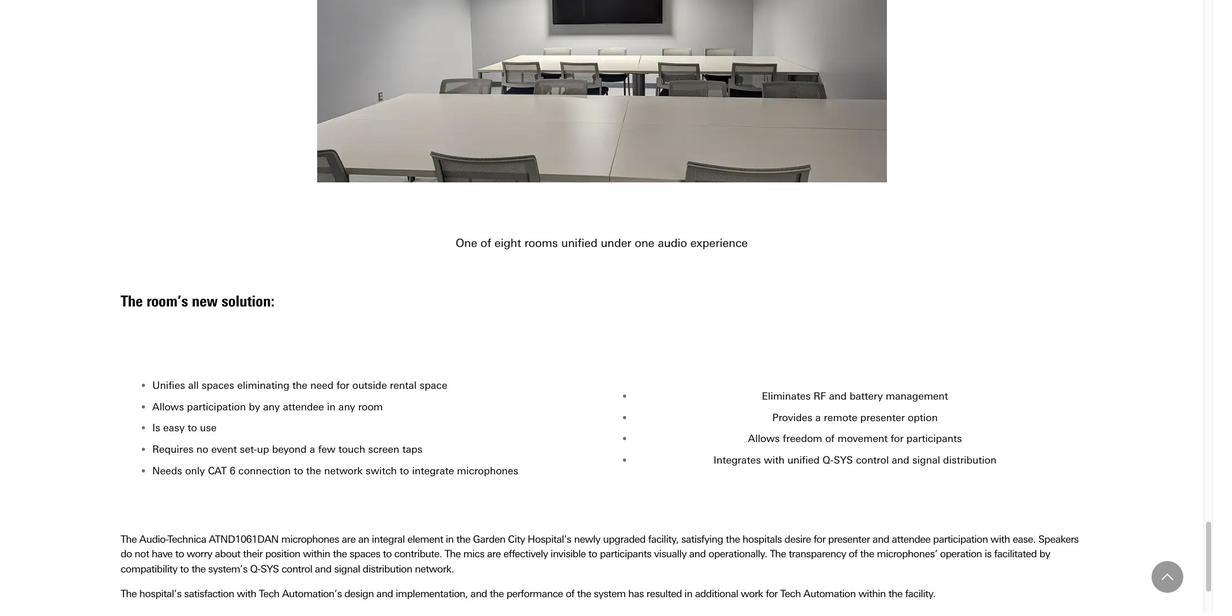 Task type: describe. For each thing, give the bounding box(es) containing it.
0 horizontal spatial participation
[[187, 401, 246, 413]]

and right design
[[377, 588, 393, 600]]

network
[[324, 465, 363, 477]]

invisible
[[551, 548, 586, 560]]

participants inside the audio-technica atnd1061dan microphones are an integral element in the garden city hospital's newly upgraded facility, satisfying the hospitals desire for presenter and attendee participation with ease. speakers do not have to worry about their position within the spaces to contribute. the mics are effectively invisible to participants visually and operationally. the transparency of the microphones' operation is facilitated by compatibility to the system's q-sys control and signal distribution network.
[[600, 548, 652, 560]]

eliminates
[[762, 390, 811, 402]]

0 vertical spatial in
[[327, 401, 336, 413]]

compatibility
[[121, 563, 177, 575]]

control inside the audio-technica atnd1061dan microphones are an integral element in the garden city hospital's newly upgraded facility, satisfying the hospitals desire for presenter and attendee participation with ease. speakers do not have to worry about their position within the spaces to contribute. the mics are effectively invisible to participants visually and operationally. the transparency of the microphones' operation is facilitated by compatibility to the system's q-sys control and signal distribution network.
[[282, 563, 312, 575]]

have
[[152, 548, 173, 560]]

use
[[200, 422, 217, 434]]

contribute.
[[394, 548, 442, 560]]

mics
[[463, 548, 485, 560]]

and down "mics"
[[471, 588, 487, 600]]

2 vertical spatial in
[[685, 588, 693, 600]]

need
[[310, 379, 334, 391]]

the down "hospitals"
[[770, 548, 786, 560]]

1 horizontal spatial within
[[859, 588, 886, 600]]

to down newly
[[589, 548, 597, 560]]

within inside the audio-technica atnd1061dan microphones are an integral element in the garden city hospital's newly upgraded facility, satisfying the hospitals desire for presenter and attendee participation with ease. speakers do not have to worry about their position within the spaces to contribute. the mics are effectively invisible to participants visually and operationally. the transparency of the microphones' operation is facilitated by compatibility to the system's q-sys control and signal distribution network.
[[303, 548, 330, 560]]

rf
[[814, 390, 826, 402]]

their
[[243, 548, 263, 560]]

hospital's
[[139, 588, 182, 600]]

cat
[[208, 465, 227, 477]]

city
[[508, 533, 525, 545]]

freedom
[[783, 433, 823, 445]]

set-
[[240, 443, 257, 455]]

battery
[[850, 390, 883, 402]]

integrates with unified q-sys control and signal distribution
[[714, 454, 997, 466]]

network.
[[415, 563, 454, 575]]

outside
[[352, 379, 387, 391]]

unifies
[[152, 379, 185, 391]]

0 vertical spatial control
[[856, 454, 889, 466]]

to down 'worry'
[[180, 563, 189, 575]]

facilitated
[[994, 548, 1037, 560]]

eight
[[495, 236, 521, 250]]

solution:
[[222, 292, 275, 310]]

needs only cat 6 connection to the network switch to integrate microphones
[[152, 465, 519, 477]]

and up 'microphones''
[[873, 533, 889, 545]]

allows for allows participation by any attendee in any room
[[152, 401, 184, 413]]

the left system on the bottom of page
[[577, 588, 591, 600]]

microphones'
[[877, 548, 938, 560]]

of right one
[[481, 236, 491, 250]]

beyond
[[272, 443, 307, 455]]

in inside the audio-technica atnd1061dan microphones are an integral element in the garden city hospital's newly upgraded facility, satisfying the hospitals desire for presenter and attendee participation with ease. speakers do not have to worry about their position within the spaces to contribute. the mics are effectively invisible to participants visually and operationally. the transparency of the microphones' operation is facilitated by compatibility to the system's q-sys control and signal distribution network.
[[446, 533, 454, 545]]

the down few
[[306, 465, 321, 477]]

implementation,
[[396, 588, 468, 600]]

newly
[[574, 533, 601, 545]]

for right need
[[337, 379, 349, 391]]

0 horizontal spatial spaces
[[202, 379, 234, 391]]

is
[[152, 422, 160, 434]]

satisfying
[[681, 533, 723, 545]]

distribution inside the audio-technica atnd1061dan microphones are an integral element in the garden city hospital's newly upgraded facility, satisfying the hospitals desire for presenter and attendee participation with ease. speakers do not have to worry about their position within the spaces to contribute. the mics are effectively invisible to participants visually and operationally. the transparency of the microphones' operation is facilitated by compatibility to the system's q-sys control and signal distribution network.
[[363, 563, 412, 575]]

provides
[[772, 411, 813, 423]]

q- inside the audio-technica atnd1061dan microphones are an integral element in the garden city hospital's newly upgraded facility, satisfying the hospitals desire for presenter and attendee participation with ease. speakers do not have to worry about their position within the spaces to contribute. the mics are effectively invisible to participants visually and operationally. the transparency of the microphones' operation is facilitated by compatibility to the system's q-sys control and signal distribution network.
[[250, 563, 261, 575]]

2 tech from the left
[[781, 588, 801, 600]]

the left performance
[[490, 588, 504, 600]]

the for technica
[[121, 533, 137, 545]]

transparency
[[789, 548, 846, 560]]

signal inside the audio-technica atnd1061dan microphones are an integral element in the garden city hospital's newly upgraded facility, satisfying the hospitals desire for presenter and attendee participation with ease. speakers do not have to worry about their position within the spaces to contribute. the mics are effectively invisible to participants visually and operationally. the transparency of the microphones' operation is facilitated by compatibility to the system's q-sys control and signal distribution network.
[[334, 563, 360, 575]]

experience
[[691, 236, 748, 250]]

one
[[456, 236, 477, 250]]

for right movement
[[891, 433, 904, 445]]

visually
[[654, 548, 687, 560]]

provides a remote presenter option
[[772, 411, 938, 423]]

ease.
[[1013, 533, 1036, 545]]

is
[[985, 548, 992, 560]]

the audio-technica atnd1061dan microphones are an integral element in the garden city hospital's newly upgraded facility, satisfying the hospitals desire for presenter and attendee participation with ease. speakers do not have to worry about their position within the spaces to contribute. the mics are effectively invisible to participants visually and operationally. the transparency of the microphones' operation is facilitated by compatibility to the system's q-sys control and signal distribution network.
[[121, 533, 1079, 575]]

an
[[358, 533, 369, 545]]

audio
[[658, 236, 687, 250]]

2 any from the left
[[339, 401, 355, 413]]

easy
[[163, 422, 185, 434]]

system
[[594, 588, 626, 600]]

not
[[135, 548, 149, 560]]

and up automation's in the left of the page
[[315, 563, 332, 575]]

rooms
[[525, 236, 558, 250]]

facility,
[[648, 533, 679, 545]]

1 vertical spatial are
[[487, 548, 501, 560]]

only
[[185, 465, 205, 477]]

no
[[196, 443, 208, 455]]

resulted
[[647, 588, 682, 600]]

and down "satisfying"
[[689, 548, 706, 560]]

satisfaction
[[184, 588, 234, 600]]

eliminating
[[237, 379, 290, 391]]

system's
[[208, 563, 248, 575]]

the for new
[[121, 292, 143, 310]]

allows participation by any attendee in any room
[[152, 401, 383, 413]]

integrate
[[412, 465, 454, 477]]

room's
[[147, 292, 188, 310]]

1 horizontal spatial unified
[[788, 454, 820, 466]]

taps
[[402, 443, 423, 455]]

the left "mics"
[[445, 548, 461, 560]]

unifies all spaces eliminating the need for outside rental space
[[152, 379, 447, 391]]

switch
[[366, 465, 397, 477]]

one
[[635, 236, 655, 250]]

desire
[[785, 533, 811, 545]]

design
[[345, 588, 374, 600]]

option
[[908, 411, 938, 423]]

2 vertical spatial with
[[237, 588, 256, 600]]

arrow up image
[[1162, 571, 1174, 583]]

the left need
[[292, 379, 308, 391]]

one of eight rooms unified under one audio experience
[[456, 236, 748, 250]]

screen
[[368, 443, 400, 455]]

performance
[[507, 588, 563, 600]]

event
[[211, 443, 237, 455]]

is easy to use
[[152, 422, 217, 434]]

of down 'remote'
[[825, 433, 835, 445]]

1 horizontal spatial distribution
[[943, 454, 997, 466]]

remote
[[824, 411, 858, 423]]

for inside the audio-technica atnd1061dan microphones are an integral element in the garden city hospital's newly upgraded facility, satisfying the hospitals desire for presenter and attendee participation with ease. speakers do not have to worry about their position within the spaces to contribute. the mics are effectively invisible to participants visually and operationally. the transparency of the microphones' operation is facilitated by compatibility to the system's q-sys control and signal distribution network.
[[814, 533, 826, 545]]



Task type: vqa. For each thing, say whether or not it's contained in the screenshot.
q- to the bottom
yes



Task type: locate. For each thing, give the bounding box(es) containing it.
1 horizontal spatial participation
[[933, 533, 988, 545]]

within
[[303, 548, 330, 560], [859, 588, 886, 600]]

1 vertical spatial participants
[[600, 548, 652, 560]]

sys
[[834, 454, 853, 466], [261, 563, 279, 575]]

1 vertical spatial presenter
[[828, 533, 870, 545]]

garden
[[473, 533, 506, 545]]

signal down the option
[[913, 454, 940, 466]]

has
[[628, 588, 644, 600]]

0 horizontal spatial attendee
[[283, 401, 324, 413]]

element
[[407, 533, 443, 545]]

1 vertical spatial a
[[310, 443, 315, 455]]

allows for allows freedom of movement for participants
[[748, 433, 780, 445]]

by
[[249, 401, 260, 413], [1040, 548, 1050, 560]]

1 horizontal spatial control
[[856, 454, 889, 466]]

new
[[192, 292, 218, 310]]

the for satisfaction
[[121, 588, 137, 600]]

few
[[318, 443, 336, 455]]

the up do
[[121, 533, 137, 545]]

1 horizontal spatial sys
[[834, 454, 853, 466]]

allows
[[152, 401, 184, 413], [748, 433, 780, 445]]

0 horizontal spatial participants
[[600, 548, 652, 560]]

1 horizontal spatial in
[[446, 533, 454, 545]]

a down rf
[[816, 411, 821, 423]]

the up "mics"
[[456, 533, 471, 545]]

0 horizontal spatial sys
[[261, 563, 279, 575]]

requires
[[152, 443, 194, 455]]

the left facility. on the bottom right of page
[[889, 588, 903, 600]]

for right work
[[766, 588, 778, 600]]

the left 'microphones''
[[860, 548, 874, 560]]

with down system's
[[237, 588, 256, 600]]

by down eliminating
[[249, 401, 260, 413]]

of right "transparency"
[[849, 548, 858, 560]]

the room's new solution:
[[121, 292, 275, 310]]

worry
[[187, 548, 212, 560]]

0 horizontal spatial by
[[249, 401, 260, 413]]

1 horizontal spatial by
[[1040, 548, 1050, 560]]

1 vertical spatial signal
[[334, 563, 360, 575]]

0 horizontal spatial microphones
[[281, 533, 339, 545]]

1 vertical spatial control
[[282, 563, 312, 575]]

spaces right 'all'
[[202, 379, 234, 391]]

by inside the audio-technica atnd1061dan microphones are an integral element in the garden city hospital's newly upgraded facility, satisfying the hospitals desire for presenter and attendee participation with ease. speakers do not have to worry about their position within the spaces to contribute. the mics are effectively invisible to participants visually and operationally. the transparency of the microphones' operation is facilitated by compatibility to the system's q-sys control and signal distribution network.
[[1040, 548, 1050, 560]]

participation up use at the left bottom
[[187, 401, 246, 413]]

0 horizontal spatial are
[[342, 533, 356, 545]]

signal up design
[[334, 563, 360, 575]]

0 vertical spatial participants
[[907, 433, 962, 445]]

sys down the allows freedom of movement for participants
[[834, 454, 853, 466]]

connection
[[239, 465, 291, 477]]

technica
[[168, 533, 206, 545]]

1 vertical spatial by
[[1040, 548, 1050, 560]]

with up "is"
[[991, 533, 1010, 545]]

facility.
[[905, 588, 936, 600]]

for up "transparency"
[[814, 533, 826, 545]]

1 horizontal spatial q-
[[823, 454, 834, 466]]

audio-
[[139, 533, 168, 545]]

0 horizontal spatial control
[[282, 563, 312, 575]]

0 horizontal spatial distribution
[[363, 563, 412, 575]]

1 vertical spatial with
[[991, 533, 1010, 545]]

sys inside the audio-technica atnd1061dan microphones are an integral element in the garden city hospital's newly upgraded facility, satisfying the hospitals desire for presenter and attendee participation with ease. speakers do not have to worry about their position within the spaces to contribute. the mics are effectively invisible to participants visually and operationally. the transparency of the microphones' operation is facilitated by compatibility to the system's q-sys control and signal distribution network.
[[261, 563, 279, 575]]

needs
[[152, 465, 182, 477]]

attendee
[[283, 401, 324, 413], [892, 533, 931, 545]]

and right rf
[[829, 390, 847, 402]]

1 vertical spatial allows
[[748, 433, 780, 445]]

1 horizontal spatial spaces
[[350, 548, 380, 560]]

1 vertical spatial distribution
[[363, 563, 412, 575]]

0 vertical spatial are
[[342, 533, 356, 545]]

requires no event set-up beyond a few touch screen taps
[[152, 443, 423, 455]]

1 horizontal spatial are
[[487, 548, 501, 560]]

allows down unifies
[[152, 401, 184, 413]]

speakers
[[1039, 533, 1079, 545]]

1 horizontal spatial microphones
[[457, 465, 519, 477]]

in right element
[[446, 533, 454, 545]]

0 vertical spatial spaces
[[202, 379, 234, 391]]

sys down position
[[261, 563, 279, 575]]

1 horizontal spatial allows
[[748, 433, 780, 445]]

presenter up "transparency"
[[828, 533, 870, 545]]

1 vertical spatial within
[[859, 588, 886, 600]]

1 horizontal spatial participants
[[907, 433, 962, 445]]

with down 'freedom'
[[764, 454, 785, 466]]

attendee up 'microphones''
[[892, 533, 931, 545]]

the down 'worry'
[[192, 563, 206, 575]]

all
[[188, 379, 199, 391]]

1 vertical spatial q-
[[250, 563, 261, 575]]

0 horizontal spatial allows
[[152, 401, 184, 413]]

presenter inside the audio-technica atnd1061dan microphones are an integral element in the garden city hospital's newly upgraded facility, satisfying the hospitals desire for presenter and attendee participation with ease. speakers do not have to worry about their position within the spaces to contribute. the mics are effectively invisible to participants visually and operationally. the transparency of the microphones' operation is facilitated by compatibility to the system's q-sys control and signal distribution network.
[[828, 533, 870, 545]]

1 horizontal spatial tech
[[781, 588, 801, 600]]

1 vertical spatial microphones
[[281, 533, 339, 545]]

microphones right integrate
[[457, 465, 519, 477]]

rental
[[390, 379, 417, 391]]

microphones inside the audio-technica atnd1061dan microphones are an integral element in the garden city hospital's newly upgraded facility, satisfying the hospitals desire for presenter and attendee participation with ease. speakers do not have to worry about their position within the spaces to contribute. the mics are effectively invisible to participants visually and operationally. the transparency of the microphones' operation is facilitated by compatibility to the system's q-sys control and signal distribution network.
[[281, 533, 339, 545]]

0 vertical spatial presenter
[[861, 411, 905, 423]]

the up design
[[333, 548, 347, 560]]

with
[[764, 454, 785, 466], [991, 533, 1010, 545], [237, 588, 256, 600]]

0 horizontal spatial a
[[310, 443, 315, 455]]

position
[[265, 548, 300, 560]]

room
[[358, 401, 383, 413]]

atnd1061dan
[[209, 533, 279, 545]]

any down eliminating
[[263, 401, 280, 413]]

0 horizontal spatial tech
[[259, 588, 279, 600]]

q- down the allows freedom of movement for participants
[[823, 454, 834, 466]]

1 vertical spatial participation
[[933, 533, 988, 545]]

to down integral
[[383, 548, 392, 560]]

0 horizontal spatial with
[[237, 588, 256, 600]]

microphones up position
[[281, 533, 339, 545]]

1 vertical spatial sys
[[261, 563, 279, 575]]

to down taps
[[400, 465, 409, 477]]

in right resulted
[[685, 588, 693, 600]]

participation inside the audio-technica atnd1061dan microphones are an integral element in the garden city hospital's newly upgraded facility, satisfying the hospitals desire for presenter and attendee participation with ease. speakers do not have to worry about their position within the spaces to contribute. the mics are effectively invisible to participants visually and operationally. the transparency of the microphones' operation is facilitated by compatibility to the system's q-sys control and signal distribution network.
[[933, 533, 988, 545]]

1 vertical spatial unified
[[788, 454, 820, 466]]

attendee inside the audio-technica atnd1061dan microphones are an integral element in the garden city hospital's newly upgraded facility, satisfying the hospitals desire for presenter and attendee participation with ease. speakers do not have to worry about their position within the spaces to contribute. the mics are effectively invisible to participants visually and operationally. the transparency of the microphones' operation is facilitated by compatibility to the system's q-sys control and signal distribution network.
[[892, 533, 931, 545]]

of right performance
[[566, 588, 575, 600]]

movement
[[838, 433, 888, 445]]

2 horizontal spatial in
[[685, 588, 693, 600]]

a
[[816, 411, 821, 423], [310, 443, 315, 455]]

the up operationally.
[[726, 533, 740, 545]]

participation
[[187, 401, 246, 413], [933, 533, 988, 545]]

participants
[[907, 433, 962, 445], [600, 548, 652, 560]]

to down 'technica'
[[175, 548, 184, 560]]

in down need
[[327, 401, 336, 413]]

0 vertical spatial with
[[764, 454, 785, 466]]

eliminates rf and battery management
[[762, 390, 948, 402]]

a left few
[[310, 443, 315, 455]]

up
[[257, 443, 269, 455]]

tech down position
[[259, 588, 279, 600]]

participants down upgraded
[[600, 548, 652, 560]]

of inside the audio-technica atnd1061dan microphones are an integral element in the garden city hospital's newly upgraded facility, satisfying the hospitals desire for presenter and attendee participation with ease. speakers do not have to worry about their position within the spaces to contribute. the mics are effectively invisible to participants visually and operationally. the transparency of the microphones' operation is facilitated by compatibility to the system's q-sys control and signal distribution network.
[[849, 548, 858, 560]]

the left hospital's
[[121, 588, 137, 600]]

automation's
[[282, 588, 342, 600]]

1 tech from the left
[[259, 588, 279, 600]]

spaces inside the audio-technica atnd1061dan microphones are an integral element in the garden city hospital's newly upgraded facility, satisfying the hospitals desire for presenter and attendee participation with ease. speakers do not have to worry about their position within the spaces to contribute. the mics are effectively invisible to participants visually and operationally. the transparency of the microphones' operation is facilitated by compatibility to the system's q-sys control and signal distribution network.
[[350, 548, 380, 560]]

additional
[[695, 588, 738, 600]]

hospital's
[[528, 533, 572, 545]]

0 horizontal spatial within
[[303, 548, 330, 560]]

1 vertical spatial in
[[446, 533, 454, 545]]

within right 'automation'
[[859, 588, 886, 600]]

q- down their
[[250, 563, 261, 575]]

1 horizontal spatial a
[[816, 411, 821, 423]]

0 vertical spatial allows
[[152, 401, 184, 413]]

0 vertical spatial within
[[303, 548, 330, 560]]

0 horizontal spatial any
[[263, 401, 280, 413]]

1 vertical spatial attendee
[[892, 533, 931, 545]]

the left room's on the left
[[121, 292, 143, 310]]

in
[[327, 401, 336, 413], [446, 533, 454, 545], [685, 588, 693, 600]]

0 vertical spatial distribution
[[943, 454, 997, 466]]

integral
[[372, 533, 405, 545]]

0 horizontal spatial signal
[[334, 563, 360, 575]]

and
[[829, 390, 847, 402], [892, 454, 910, 466], [873, 533, 889, 545], [689, 548, 706, 560], [315, 563, 332, 575], [377, 588, 393, 600], [471, 588, 487, 600]]

1 any from the left
[[263, 401, 280, 413]]

by down speakers
[[1040, 548, 1050, 560]]

of
[[481, 236, 491, 250], [825, 433, 835, 445], [849, 548, 858, 560], [566, 588, 575, 600]]

allows freedom of movement for participants
[[748, 433, 962, 445]]

automation
[[804, 588, 856, 600]]

with inside the audio-technica atnd1061dan microphones are an integral element in the garden city hospital's newly upgraded facility, satisfying the hospitals desire for presenter and attendee participation with ease. speakers do not have to worry about their position within the spaces to contribute. the mics are effectively invisible to participants visually and operationally. the transparency of the microphones' operation is facilitated by compatibility to the system's q-sys control and signal distribution network.
[[991, 533, 1010, 545]]

to down beyond
[[294, 465, 303, 477]]

control down position
[[282, 563, 312, 575]]

control down movement
[[856, 454, 889, 466]]

2 horizontal spatial with
[[991, 533, 1010, 545]]

attendee down unifies all spaces eliminating the need for outside rental space
[[283, 401, 324, 413]]

allows up "integrates"
[[748, 433, 780, 445]]

under
[[601, 236, 632, 250]]

unified left under
[[561, 236, 598, 250]]

any left room
[[339, 401, 355, 413]]

are
[[342, 533, 356, 545], [487, 548, 501, 560]]

0 horizontal spatial q-
[[250, 563, 261, 575]]

work
[[741, 588, 763, 600]]

1 vertical spatial spaces
[[350, 548, 380, 560]]

0 vertical spatial a
[[816, 411, 821, 423]]

microphones
[[457, 465, 519, 477], [281, 533, 339, 545]]

0 vertical spatial q-
[[823, 454, 834, 466]]

within right position
[[303, 548, 330, 560]]

presenter down battery in the right bottom of the page
[[861, 411, 905, 423]]

0 horizontal spatial in
[[327, 401, 336, 413]]

1 horizontal spatial with
[[764, 454, 785, 466]]

participants down the option
[[907, 433, 962, 445]]

participation up operation
[[933, 533, 988, 545]]

0 vertical spatial by
[[249, 401, 260, 413]]

0 vertical spatial sys
[[834, 454, 853, 466]]

0 vertical spatial signal
[[913, 454, 940, 466]]

tech right work
[[781, 588, 801, 600]]

any
[[263, 401, 280, 413], [339, 401, 355, 413]]

1 horizontal spatial any
[[339, 401, 355, 413]]

6
[[230, 465, 236, 477]]

1 horizontal spatial attendee
[[892, 533, 931, 545]]

hospitals
[[743, 533, 782, 545]]

the hospital's satisfaction with tech automation's design and implementation, and the performance of the system has resulted in additional work for tech automation within the facility.
[[121, 588, 936, 600]]

are down 'garden' at left
[[487, 548, 501, 560]]

do
[[121, 548, 132, 560]]

unified down 'freedom'
[[788, 454, 820, 466]]

1 horizontal spatial signal
[[913, 454, 940, 466]]

to
[[188, 422, 197, 434], [294, 465, 303, 477], [400, 465, 409, 477], [175, 548, 184, 560], [383, 548, 392, 560], [589, 548, 597, 560], [180, 563, 189, 575]]

0 horizontal spatial unified
[[561, 236, 598, 250]]

distribution
[[943, 454, 997, 466], [363, 563, 412, 575]]

0 vertical spatial unified
[[561, 236, 598, 250]]

are left an
[[342, 533, 356, 545]]

operation
[[940, 548, 982, 560]]

0 vertical spatial participation
[[187, 401, 246, 413]]

0 vertical spatial microphones
[[457, 465, 519, 477]]

0 vertical spatial attendee
[[283, 401, 324, 413]]

tech
[[259, 588, 279, 600], [781, 588, 801, 600]]

to left use at the left bottom
[[188, 422, 197, 434]]

spaces down an
[[350, 548, 380, 560]]

operationally.
[[709, 548, 768, 560]]

and down the option
[[892, 454, 910, 466]]

touch
[[338, 443, 365, 455]]

effectively
[[504, 548, 548, 560]]



